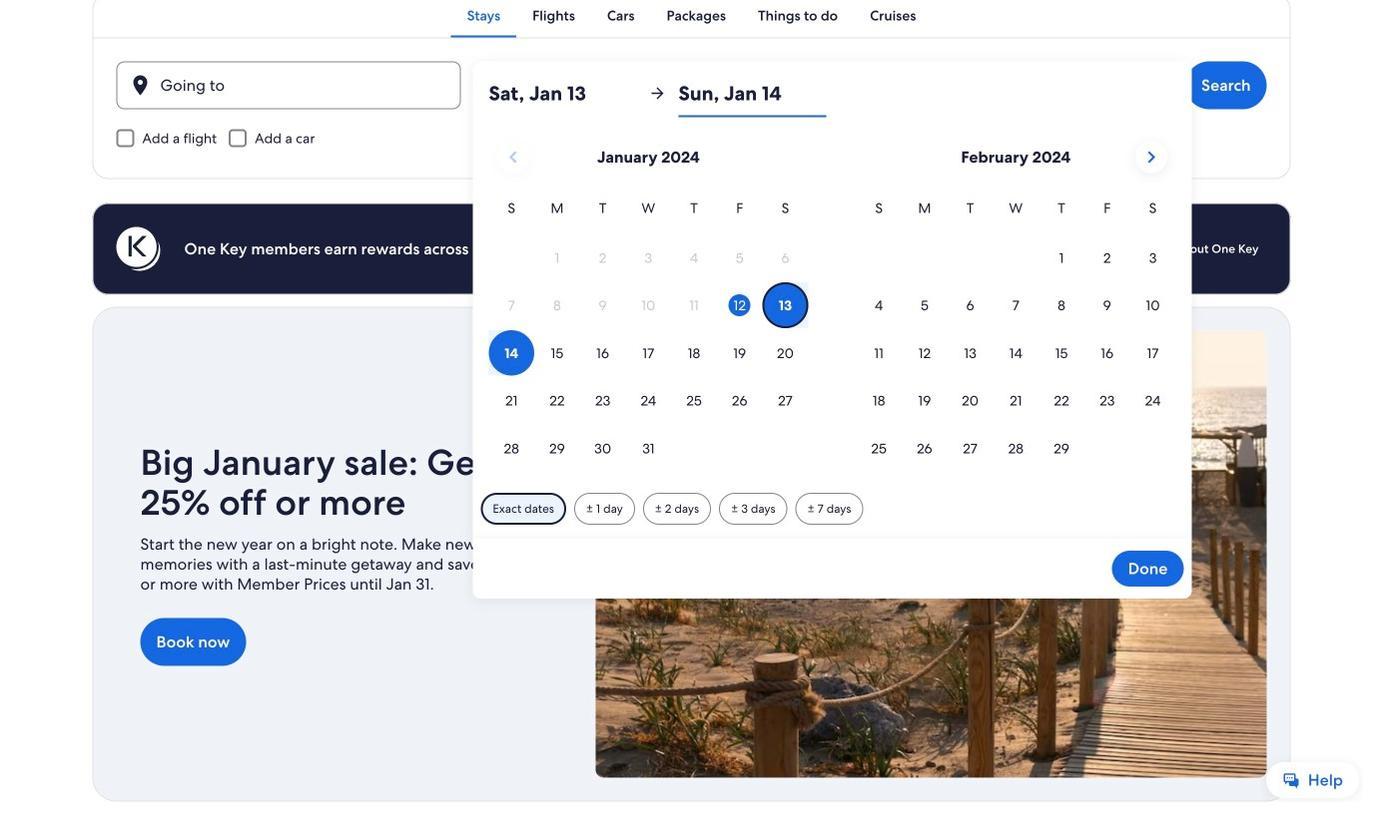 Task type: vqa. For each thing, say whether or not it's contained in the screenshot.
directional icon
yes



Task type: describe. For each thing, give the bounding box(es) containing it.
february 2024 element
[[856, 197, 1176, 474]]

directional image
[[648, 84, 666, 102]]

previous month image
[[501, 145, 525, 169]]

next month image
[[1139, 145, 1163, 169]]



Task type: locate. For each thing, give the bounding box(es) containing it.
application
[[489, 133, 1176, 474]]

today element
[[729, 295, 751, 317]]

january 2024 element
[[489, 197, 808, 474]]

tab list
[[92, 0, 1291, 37]]



